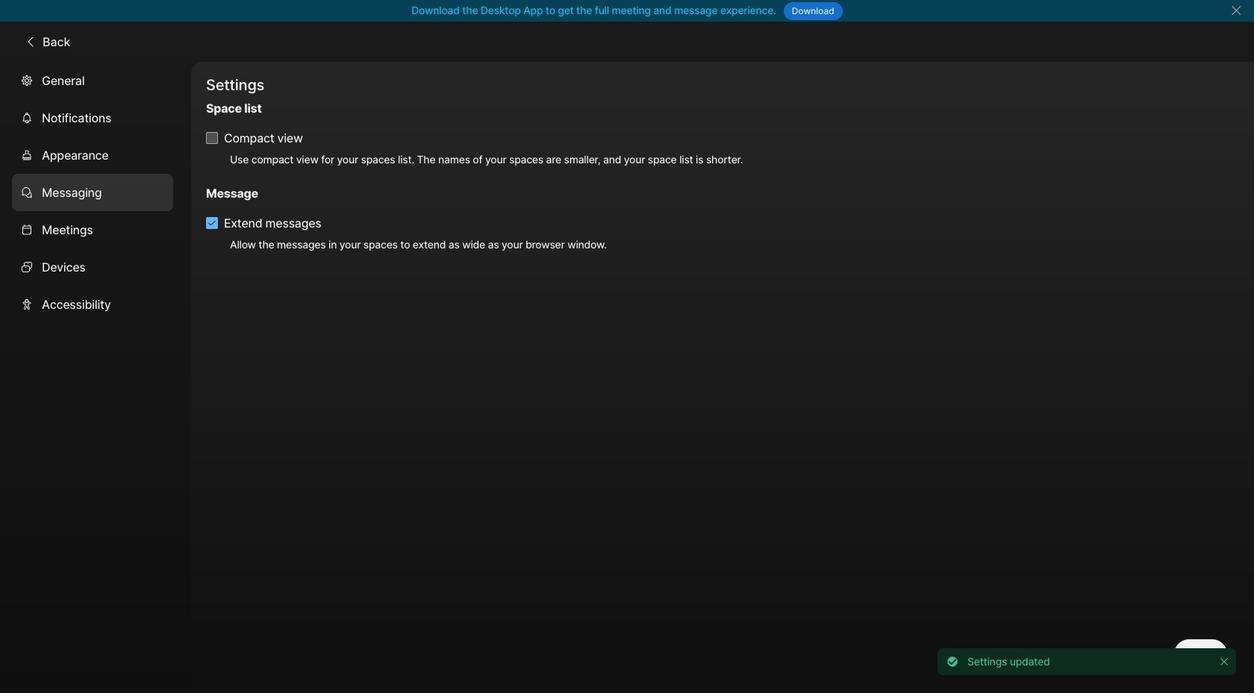 Task type: vqa. For each thing, say whether or not it's contained in the screenshot.
alert
yes



Task type: describe. For each thing, give the bounding box(es) containing it.
meetings tab
[[12, 211, 173, 248]]

settings navigation
[[0, 62, 191, 694]]

devices tab
[[12, 248, 173, 286]]



Task type: locate. For each thing, give the bounding box(es) containing it.
messaging tab
[[12, 174, 173, 211]]

general tab
[[12, 62, 173, 99]]

accessibility tab
[[12, 286, 173, 323]]

appearance tab
[[12, 136, 173, 174]]

cancel_16 image
[[1231, 4, 1243, 16]]

alert
[[932, 643, 1243, 682]]

notifications tab
[[12, 99, 173, 136]]



